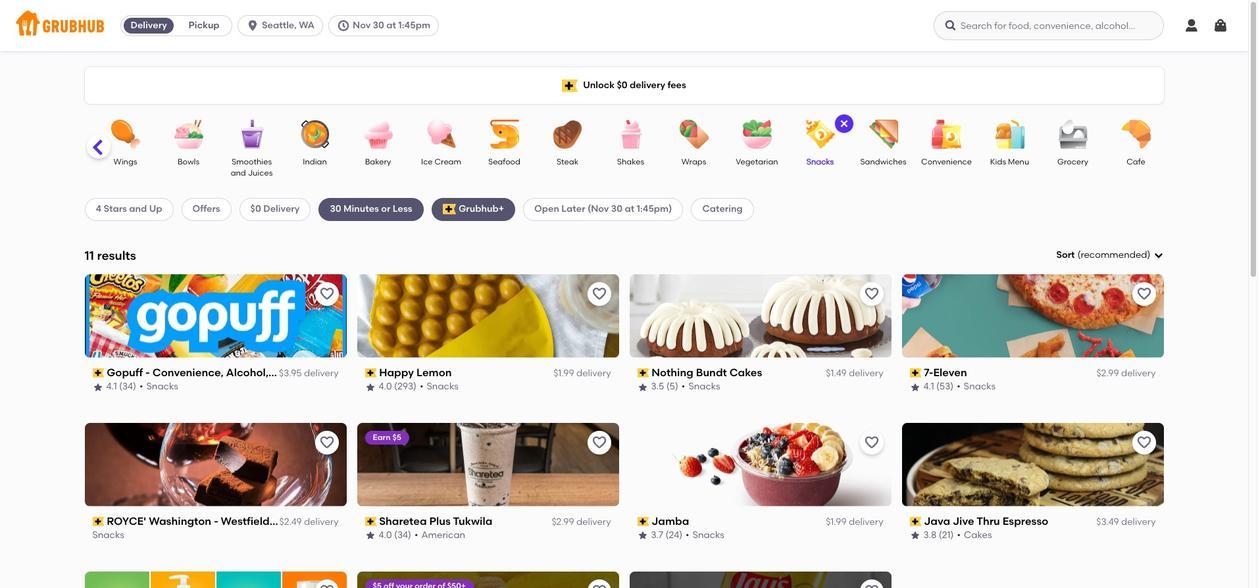 Task type: locate. For each thing, give the bounding box(es) containing it.
snacks for nothing bundt cakes
[[689, 381, 721, 393]]

0 horizontal spatial (34)
[[119, 381, 136, 393]]

svg image inside nov 30 at 1:45pm button
[[337, 19, 350, 32]]

save this restaurant button for java jive thru espresso logo
[[1133, 431, 1156, 455]]

None field
[[1057, 249, 1164, 262]]

espresso
[[1003, 515, 1049, 528]]

at left 1:45pm)
[[625, 204, 635, 215]]

indian image
[[292, 120, 338, 149]]

delivery down juices at the top of the page
[[263, 204, 300, 215]]

snacks down convenience,
[[146, 381, 178, 393]]

svg image inside field
[[1154, 250, 1164, 261]]

royce' washington - westfield southcenter mall logo image
[[85, 423, 347, 507]]

delivery left pickup
[[131, 20, 167, 31]]

subscription pass image right mall
[[365, 517, 377, 527]]

0 vertical spatial cakes
[[730, 367, 763, 379]]

sandwiches image
[[861, 120, 907, 149]]

save this restaurant button for 7-eleven logo
[[1133, 282, 1156, 306]]

at
[[387, 20, 396, 31], [625, 204, 635, 215]]

&
[[271, 367, 279, 379]]

alcohol,
[[226, 367, 269, 379]]

0 horizontal spatial $0
[[251, 204, 261, 215]]

30
[[373, 20, 384, 31], [330, 204, 341, 215], [611, 204, 623, 215]]

smoothies and juices image
[[229, 120, 275, 149]]

4.0 down sharetea
[[379, 530, 392, 541]]

3.8
[[924, 530, 937, 541]]

snacks down nothing bundt cakes
[[689, 381, 721, 393]]

stars
[[104, 204, 127, 215]]

shakes
[[617, 157, 645, 167]]

• snacks down eleven
[[957, 381, 996, 393]]

1 vertical spatial 4.0
[[379, 530, 392, 541]]

• snacks right (24)
[[686, 530, 725, 541]]

1 horizontal spatial and
[[231, 169, 246, 178]]

4.0 down happy
[[379, 381, 392, 393]]

bowls
[[178, 157, 200, 167]]

more
[[282, 367, 308, 379]]

grubhub plus flag logo image for grubhub+
[[443, 204, 456, 215]]

2 horizontal spatial 30
[[611, 204, 623, 215]]

$2.49 delivery
[[279, 517, 339, 528]]

1 4.0 from the top
[[379, 381, 392, 393]]

1 horizontal spatial grubhub plus flag logo image
[[562, 79, 578, 92]]

0 horizontal spatial $1.99 delivery
[[554, 368, 611, 379]]

earn
[[373, 433, 391, 442]]

subscription pass image for royce'
[[92, 517, 104, 527]]

save this restaurant button for grubhub goods logo
[[315, 580, 339, 589]]

0 vertical spatial $1.99
[[554, 368, 574, 379]]

0 horizontal spatial grubhub plus flag logo image
[[443, 204, 456, 215]]

1 vertical spatial cakes
[[964, 530, 992, 541]]

1 vertical spatial and
[[129, 204, 147, 215]]

• down sharetea
[[415, 530, 418, 541]]

subscription pass image for happy
[[365, 369, 377, 378]]

offers
[[193, 204, 220, 215]]

nothing bundt cakes
[[652, 367, 763, 379]]

jamba logo image
[[630, 423, 892, 507]]

4.1 down 7-
[[924, 381, 935, 393]]

convenience,
[[153, 367, 224, 379]]

2 4.1 from the left
[[924, 381, 935, 393]]

cakes
[[730, 367, 763, 379], [964, 530, 992, 541]]

1 horizontal spatial $1.99 delivery
[[826, 517, 884, 528]]

(34) down gopuff
[[119, 381, 136, 393]]

grubhub plus flag logo image
[[562, 79, 578, 92], [443, 204, 456, 215]]

0 vertical spatial $2.99 delivery
[[1097, 368, 1156, 379]]

• snacks for eleven
[[957, 381, 996, 393]]

save this restaurant button
[[315, 282, 339, 306], [588, 282, 611, 306], [860, 282, 884, 306], [1133, 282, 1156, 306], [315, 431, 339, 455], [588, 431, 611, 455], [860, 431, 884, 455], [1133, 431, 1156, 455], [315, 580, 339, 589], [588, 580, 611, 589], [860, 580, 884, 589]]

thru
[[977, 515, 1001, 528]]

save this restaurant image
[[319, 286, 335, 302], [591, 286, 607, 302], [1137, 286, 1152, 302], [591, 435, 607, 451], [864, 435, 880, 451], [1137, 435, 1152, 451], [319, 584, 335, 589], [591, 584, 607, 589]]

svg image left nov
[[337, 19, 350, 32]]

1 horizontal spatial (34)
[[394, 530, 411, 541]]

(nov
[[588, 204, 609, 215]]

subscription pass image left happy
[[365, 369, 377, 378]]

snacks for happy lemon
[[427, 381, 459, 393]]

subscription pass image
[[92, 369, 104, 378], [365, 369, 377, 378], [638, 369, 649, 378], [910, 369, 922, 378], [92, 517, 104, 527], [365, 517, 377, 527], [638, 517, 649, 527]]

vegetarian
[[736, 157, 779, 167]]

1 horizontal spatial $0
[[617, 80, 628, 91]]

(34)
[[119, 381, 136, 393], [394, 530, 411, 541]]

and
[[231, 169, 246, 178], [129, 204, 147, 215]]

delivery inside 'button'
[[131, 20, 167, 31]]

1 horizontal spatial $2.99 delivery
[[1097, 368, 1156, 379]]

1 vertical spatial $2.99
[[552, 517, 574, 528]]

30 inside button
[[373, 20, 384, 31]]

4.1 (53)
[[924, 381, 954, 393]]

pickup button
[[176, 15, 232, 36]]

nothing
[[652, 367, 694, 379]]

star icon image for sharetea plus tukwila
[[365, 531, 376, 541]]

0 horizontal spatial cakes
[[730, 367, 763, 379]]

$0 down juices at the top of the page
[[251, 204, 261, 215]]

star icon image left 3.7
[[638, 531, 648, 541]]

save this restaurant button for royce' washington - westfield southcenter mall logo
[[315, 431, 339, 455]]

0 horizontal spatial $2.99 delivery
[[552, 517, 611, 528]]

cafe
[[1127, 157, 1146, 167]]

and left up
[[129, 204, 147, 215]]

$3.49
[[1097, 517, 1120, 528]]

0 vertical spatial save this restaurant image
[[864, 286, 880, 302]]

1 vertical spatial save this restaurant image
[[319, 435, 335, 451]]

smoothies and juices
[[231, 157, 273, 178]]

delivery
[[131, 20, 167, 31], [263, 204, 300, 215]]

1 horizontal spatial -
[[214, 515, 218, 528]]

snacks down lemon
[[427, 381, 459, 393]]

• for happy lemon
[[420, 381, 424, 393]]

• right (53)
[[957, 381, 961, 393]]

4.1 down gopuff
[[106, 381, 117, 393]]

none field containing sort
[[1057, 249, 1164, 262]]

3.5 (5)
[[651, 381, 679, 393]]

seafood image
[[482, 120, 528, 149]]

at left 1:45pm
[[387, 20, 396, 31]]

$0
[[617, 80, 628, 91], [251, 204, 261, 215]]

subscription pass image left 7-
[[910, 369, 922, 378]]

• down happy lemon
[[420, 381, 424, 393]]

or
[[381, 204, 391, 215]]

1 vertical spatial $1.99 delivery
[[826, 517, 884, 528]]

1 horizontal spatial $1.99
[[826, 517, 847, 528]]

star icon image
[[92, 382, 103, 393], [365, 382, 376, 393], [638, 382, 648, 393], [910, 382, 921, 393], [365, 531, 376, 541], [638, 531, 648, 541], [910, 531, 921, 541]]

cafe image
[[1114, 120, 1160, 149]]

• right (5)
[[682, 381, 686, 393]]

1 vertical spatial -
[[214, 515, 218, 528]]

seattle,
[[262, 20, 297, 31]]

grubhub plus flag logo image left grubhub+
[[443, 204, 456, 215]]

1 horizontal spatial 4.1
[[924, 381, 935, 393]]

4 stars and up
[[96, 204, 162, 215]]

(34) for gopuff
[[119, 381, 136, 393]]

0 vertical spatial -
[[146, 367, 150, 379]]

0 horizontal spatial $1.99
[[554, 368, 574, 379]]

star icon image for gopuff - convenience, alcohol, & more
[[92, 382, 103, 393]]

later
[[562, 204, 586, 215]]

1 horizontal spatial svg image
[[337, 19, 350, 32]]

)
[[1148, 250, 1151, 261]]

-
[[146, 367, 150, 379], [214, 515, 218, 528]]

snacks
[[807, 157, 834, 167], [146, 381, 178, 393], [427, 381, 459, 393], [689, 381, 721, 393], [964, 381, 996, 393], [92, 530, 124, 541], [693, 530, 725, 541]]

results
[[97, 248, 136, 263]]

gopuff - convenience, alcohol, & more logo image
[[85, 274, 347, 358]]

recommended
[[1081, 250, 1148, 261]]

lemon
[[417, 367, 452, 379]]

0 vertical spatial at
[[387, 20, 396, 31]]

nov 30 at 1:45pm
[[353, 20, 431, 31]]

and down smoothies
[[231, 169, 246, 178]]

• right the (21)
[[958, 530, 961, 541]]

star icon image left "4.0 (34)"
[[365, 531, 376, 541]]

0 vertical spatial 4.0
[[379, 381, 392, 393]]

delivery
[[630, 80, 666, 91], [304, 368, 339, 379], [577, 368, 611, 379], [849, 368, 884, 379], [1122, 368, 1156, 379], [304, 517, 339, 528], [577, 517, 611, 528], [849, 517, 884, 528], [1122, 517, 1156, 528]]

1 vertical spatial $2.99 delivery
[[552, 517, 611, 528]]

1 horizontal spatial at
[[625, 204, 635, 215]]

catering
[[703, 204, 743, 215]]

0 horizontal spatial at
[[387, 20, 396, 31]]

save this restaurant image
[[864, 286, 880, 302], [319, 435, 335, 451], [864, 584, 880, 589]]

cakes right the bundt
[[730, 367, 763, 379]]

star icon image for jamba
[[638, 531, 648, 541]]

4.1
[[106, 381, 117, 393], [924, 381, 935, 393]]

minutes
[[344, 204, 379, 215]]

subscription pass image left jamba
[[638, 517, 649, 527]]

svg image left seattle,
[[246, 19, 259, 32]]

royce'
[[107, 515, 146, 528]]

0 horizontal spatial 4.1
[[106, 381, 117, 393]]

1 horizontal spatial $2.99
[[1097, 368, 1120, 379]]

(34) down sharetea
[[394, 530, 411, 541]]

0 vertical spatial and
[[231, 169, 246, 178]]

(34) for sharetea
[[394, 530, 411, 541]]

snacks down eleven
[[964, 381, 996, 393]]

svg image inside seattle, wa button
[[246, 19, 259, 32]]

1 horizontal spatial 30
[[373, 20, 384, 31]]

7-eleven
[[924, 367, 968, 379]]

happy lemon logo image
[[357, 274, 619, 358]]

gopuff
[[107, 367, 143, 379]]

• snacks down lemon
[[420, 381, 459, 393]]

1 vertical spatial (34)
[[394, 530, 411, 541]]

snacks down snacks image
[[807, 157, 834, 167]]

save this restaurant button for nothing bundt cakes logo
[[860, 282, 884, 306]]

1:45pm)
[[637, 204, 672, 215]]

3.7 (24)
[[651, 530, 683, 541]]

star icon image down subscription pass icon
[[910, 531, 921, 541]]

$1.99 delivery for happy lemon
[[554, 368, 611, 379]]

0 horizontal spatial 30
[[330, 204, 341, 215]]

(21)
[[939, 530, 954, 541]]

$2.99 delivery for sharetea plus tukwila
[[552, 517, 611, 528]]

american
[[422, 530, 466, 541]]

0 vertical spatial $2.99
[[1097, 368, 1120, 379]]

•
[[140, 381, 143, 393], [420, 381, 424, 393], [682, 381, 686, 393], [957, 381, 961, 393], [415, 530, 418, 541], [686, 530, 690, 541], [958, 530, 961, 541]]

svg image left the sandwiches image
[[839, 118, 850, 129]]

star icon image left 4.1 (34)
[[92, 382, 103, 393]]

0 vertical spatial $0
[[617, 80, 628, 91]]

0 vertical spatial grubhub plus flag logo image
[[562, 79, 578, 92]]

1 vertical spatial delivery
[[263, 204, 300, 215]]

save this restaurant button for the happy lemon logo
[[588, 282, 611, 306]]

0 horizontal spatial $2.99
[[552, 517, 574, 528]]

subscription pass image left royce' on the bottom
[[92, 517, 104, 527]]

- left westfield
[[214, 515, 218, 528]]

• snacks down nothing bundt cakes
[[682, 381, 721, 393]]

star icon image left '4.0 (293)'
[[365, 382, 376, 393]]

grubhub plus flag logo image left unlock in the left of the page
[[562, 79, 578, 92]]

1 vertical spatial grubhub plus flag logo image
[[443, 204, 456, 215]]

svg image
[[246, 19, 259, 32], [337, 19, 350, 32], [839, 118, 850, 129]]

$2.99
[[1097, 368, 1120, 379], [552, 517, 574, 528]]

1 4.1 from the left
[[106, 381, 117, 393]]

$1.99
[[554, 368, 574, 379], [826, 517, 847, 528]]

0 vertical spatial (34)
[[119, 381, 136, 393]]

• snacks down convenience,
[[140, 381, 178, 393]]

• snacks for bundt
[[682, 381, 721, 393]]

$1.99 delivery for jamba
[[826, 517, 884, 528]]

cream
[[435, 157, 461, 167]]

cakes down java jive thru espresso in the bottom of the page
[[964, 530, 992, 541]]

subscription pass image for sharetea
[[365, 517, 377, 527]]

30 right nov
[[373, 20, 384, 31]]

0 vertical spatial $1.99 delivery
[[554, 368, 611, 379]]

0 horizontal spatial svg image
[[246, 19, 259, 32]]

subscription pass image left nothing
[[638, 369, 649, 378]]

0 horizontal spatial delivery
[[131, 20, 167, 31]]

1 horizontal spatial cakes
[[964, 530, 992, 541]]

star icon image left 4.1 (53)
[[910, 382, 921, 393]]

2 4.0 from the top
[[379, 530, 392, 541]]

$1.99 delivery
[[554, 368, 611, 379], [826, 517, 884, 528]]

• right 4.1 (34)
[[140, 381, 143, 393]]

smoothies
[[232, 157, 272, 167]]

svg image
[[1184, 18, 1200, 34], [1213, 18, 1229, 34], [945, 19, 958, 32], [1154, 250, 1164, 261]]

1 vertical spatial $0
[[251, 204, 261, 215]]

unlock
[[583, 80, 615, 91]]

star icon image for java jive thru espresso
[[910, 531, 921, 541]]

1 vertical spatial $1.99
[[826, 517, 847, 528]]

30 left the minutes
[[330, 204, 341, 215]]

30 right (nov
[[611, 204, 623, 215]]

11 results
[[85, 248, 136, 263]]

$2.99 for sharetea plus tukwila
[[552, 517, 574, 528]]

4.0
[[379, 381, 392, 393], [379, 530, 392, 541]]

0 vertical spatial delivery
[[131, 20, 167, 31]]

sharetea plus tukwila
[[379, 515, 493, 528]]

star icon image left 3.5
[[638, 382, 648, 393]]

- right gopuff
[[146, 367, 150, 379]]

seattle, wa
[[262, 20, 315, 31]]

save this restaurant image for java jive thru espresso logo
[[1137, 435, 1152, 451]]

grubhub goods logo image
[[85, 572, 347, 589]]

star icon image for nothing bundt cakes
[[638, 382, 648, 393]]

$0 right unlock in the left of the page
[[617, 80, 628, 91]]

1 horizontal spatial delivery
[[263, 204, 300, 215]]

• right (24)
[[686, 530, 690, 541]]

$2.99 delivery for 7-eleven
[[1097, 368, 1156, 379]]

grubhub plus flag logo image for unlock $0 delivery fees
[[562, 79, 578, 92]]

subscription pass image left gopuff
[[92, 369, 104, 378]]

snacks right (24)
[[693, 530, 725, 541]]



Task type: describe. For each thing, give the bounding box(es) containing it.
• snacks for -
[[140, 381, 178, 393]]

svg image for seattle, wa
[[246, 19, 259, 32]]

kids menu image
[[987, 120, 1033, 149]]

royce' washington - westfield southcenter mall
[[107, 515, 361, 528]]

menu
[[1009, 157, 1030, 167]]

• for gopuff - convenience, alcohol, & more
[[140, 381, 143, 393]]

2 horizontal spatial svg image
[[839, 118, 850, 129]]

wings
[[114, 157, 137, 167]]

shakes image
[[608, 120, 654, 149]]

star icon image for happy lemon
[[365, 382, 376, 393]]

open
[[535, 204, 560, 215]]

open later (nov 30 at 1:45pm)
[[535, 204, 672, 215]]

save this restaurant image for royce' washington - westfield southcenter mall
[[319, 435, 335, 451]]

$2.99 for 7-eleven
[[1097, 368, 1120, 379]]

1 vertical spatial at
[[625, 204, 635, 215]]

save this restaurant button for jamba logo
[[860, 431, 884, 455]]

main navigation navigation
[[0, 0, 1249, 51]]

star icon image for 7-eleven
[[910, 382, 921, 393]]

7-eleven logo image
[[902, 274, 1164, 358]]

wraps
[[682, 157, 707, 167]]

juices
[[248, 169, 273, 178]]

wa
[[299, 20, 315, 31]]

jive
[[953, 515, 975, 528]]

happy
[[379, 367, 414, 379]]

$0 delivery
[[251, 204, 300, 215]]

sandwiches
[[861, 157, 907, 167]]

washington
[[149, 515, 211, 528]]

save this restaurant image for nothing bundt cakes
[[864, 286, 880, 302]]

bundt
[[696, 367, 727, 379]]

$1.49
[[826, 368, 847, 379]]

snacks for jamba
[[693, 530, 725, 541]]

grocery
[[1058, 157, 1089, 167]]

pickup
[[189, 20, 220, 31]]

grocery image
[[1050, 120, 1096, 149]]

nothing bundt cakes logo image
[[630, 274, 892, 358]]

delivery for happy lemon
[[577, 368, 611, 379]]

westfield
[[221, 515, 270, 528]]

delivery for 7-eleven
[[1122, 368, 1156, 379]]

nov 30 at 1:45pm button
[[328, 15, 444, 36]]

• snacks for lemon
[[420, 381, 459, 393]]

• for jamba
[[686, 530, 690, 541]]

• for java jive thru espresso
[[958, 530, 961, 541]]

delivery for nothing bundt cakes
[[849, 368, 884, 379]]

$3.95 delivery
[[279, 368, 339, 379]]

plus
[[430, 515, 451, 528]]

save this restaurant image for grubhub goods logo
[[319, 584, 335, 589]]

save this restaurant image for the happy lemon logo
[[591, 286, 607, 302]]

sort
[[1057, 250, 1075, 261]]

steak
[[557, 157, 579, 167]]

4.0 for happy lemon
[[379, 381, 392, 393]]

30 minutes or less
[[330, 204, 413, 215]]

$1.99 for happy lemon
[[554, 368, 574, 379]]

delivery for jamba
[[849, 517, 884, 528]]

java jive thru espresso
[[924, 515, 1049, 528]]

4.0 for sharetea plus tukwila
[[379, 530, 392, 541]]

sharetea
[[379, 515, 427, 528]]

gopuff - convenience, alcohol, & more
[[107, 367, 308, 379]]

and inside "smoothies and juices"
[[231, 169, 246, 178]]

$3.95
[[279, 368, 302, 379]]

snacks down royce' on the bottom
[[92, 530, 124, 541]]

subscription pass image for gopuff
[[92, 369, 104, 378]]

ice cream
[[421, 157, 461, 167]]

nov
[[353, 20, 371, 31]]

snacks for gopuff - convenience, alcohol, & more
[[146, 381, 178, 393]]

subscription pass image
[[910, 517, 922, 527]]

(53)
[[937, 381, 954, 393]]

java
[[924, 515, 951, 528]]

save this restaurant image for gopuff - convenience, alcohol, & more logo
[[319, 286, 335, 302]]

$1.99 for jamba
[[826, 517, 847, 528]]

2 vertical spatial save this restaurant image
[[864, 584, 880, 589]]

7-
[[924, 367, 934, 379]]

3.8 (21)
[[924, 530, 954, 541]]

unlock $0 delivery fees
[[583, 80, 687, 91]]

snacks for 7-eleven
[[964, 381, 996, 393]]

save this restaurant image for 7-eleven logo
[[1137, 286, 1152, 302]]

(293)
[[394, 381, 417, 393]]

(
[[1078, 250, 1081, 261]]

0 horizontal spatial -
[[146, 367, 150, 379]]

convenience image
[[924, 120, 970, 149]]

bowls image
[[166, 120, 212, 149]]

save this restaurant button for gopuff - convenience, alcohol, & more logo
[[315, 282, 339, 306]]

kids
[[991, 157, 1007, 167]]

4.1 (34)
[[106, 381, 136, 393]]

vegetarian image
[[734, 120, 780, 149]]

kids menu
[[991, 157, 1030, 167]]

convenience
[[922, 157, 972, 167]]

• cakes
[[958, 530, 992, 541]]

at inside button
[[387, 20, 396, 31]]

eleven
[[934, 367, 968, 379]]

save this restaurant image for jamba logo
[[864, 435, 880, 451]]

Search for food, convenience, alcohol... search field
[[934, 11, 1165, 40]]

svg image for nov 30 at 1:45pm
[[337, 19, 350, 32]]

subscription pass image for 7-
[[910, 369, 922, 378]]

delivery button
[[121, 15, 176, 36]]

• for sharetea plus tukwila
[[415, 530, 418, 541]]

steak image
[[545, 120, 591, 149]]

$5
[[393, 433, 402, 442]]

0 horizontal spatial and
[[129, 204, 147, 215]]

delivery for sharetea plus tukwila
[[577, 517, 611, 528]]

(5)
[[667, 381, 679, 393]]

soup image
[[39, 120, 85, 149]]

delivery for java jive thru espresso
[[1122, 517, 1156, 528]]

delivery for royce' washington - westfield southcenter mall
[[304, 517, 339, 528]]

$1.49 delivery
[[826, 368, 884, 379]]

fees
[[668, 80, 687, 91]]

ice cream image
[[418, 120, 464, 149]]

mall
[[339, 515, 361, 528]]

snacks image
[[798, 120, 844, 149]]

sharetea plus tukwila logo image
[[357, 423, 619, 507]]

less
[[393, 204, 413, 215]]

4.1 for gopuff
[[106, 381, 117, 393]]

tukwila
[[453, 515, 493, 528]]

4.0 (293)
[[379, 381, 417, 393]]

4
[[96, 204, 101, 215]]

sort ( recommended )
[[1057, 250, 1151, 261]]

(24)
[[666, 530, 683, 541]]

southcenter
[[272, 515, 336, 528]]

up
[[149, 204, 162, 215]]

$2.49
[[279, 517, 302, 528]]

delivery for gopuff - convenience, alcohol, & more
[[304, 368, 339, 379]]

3.5
[[651, 381, 665, 393]]

$3.49 delivery
[[1097, 517, 1156, 528]]

bakery image
[[355, 120, 401, 149]]

wraps image
[[671, 120, 717, 149]]

happy lemon
[[379, 367, 452, 379]]

earn $5
[[373, 433, 402, 442]]

ice
[[421, 157, 433, 167]]

seafood
[[488, 157, 521, 167]]

• for nothing bundt cakes
[[682, 381, 686, 393]]

4.1 for 7-
[[924, 381, 935, 393]]

seattle, wa button
[[238, 15, 328, 36]]

grubhub+
[[459, 204, 504, 215]]

java jive thru espresso logo image
[[902, 423, 1164, 507]]

wings image
[[102, 120, 148, 149]]

4.0 (34)
[[379, 530, 411, 541]]

subscription pass image for nothing
[[638, 369, 649, 378]]

• american
[[415, 530, 466, 541]]

• for 7-eleven
[[957, 381, 961, 393]]



Task type: vqa. For each thing, say whether or not it's contained in the screenshot.


